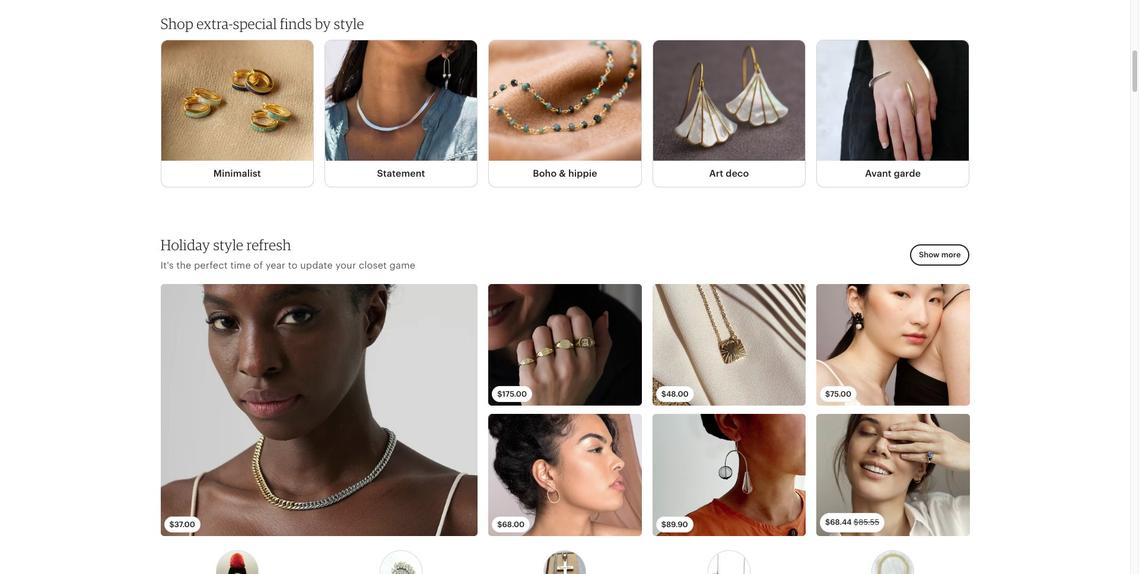Task type: describe. For each thing, give the bounding box(es) containing it.
closet
[[359, 260, 387, 271]]

it's
[[161, 260, 174, 271]]

hippie
[[568, 168, 597, 179]]

hair accessories image
[[380, 551, 423, 574]]

boho & hippie
[[533, 168, 597, 179]]

$ 37.00
[[169, 520, 195, 529]]

boho
[[533, 168, 557, 179]]

68.44
[[830, 518, 852, 527]]

beaded bracelets image
[[872, 551, 915, 574]]

$ for $ 89.90
[[662, 520, 666, 529]]

shop extra-special finds by style
[[161, 15, 364, 32]]

$ 68.44 $ 85.55
[[826, 518, 880, 527]]

$ for $ 48.00
[[662, 390, 666, 399]]

special
[[233, 15, 277, 32]]

refresh
[[247, 236, 291, 254]]

1 horizontal spatial style
[[334, 15, 364, 32]]

finds
[[280, 15, 312, 32]]

perfect
[[194, 260, 228, 271]]

$ 68.00
[[498, 520, 525, 529]]

minimalist
[[213, 168, 261, 179]]

show
[[919, 251, 940, 260]]

by
[[315, 15, 331, 32]]

art deco
[[709, 168, 749, 179]]

holiday
[[161, 236, 210, 254]]

shop
[[161, 15, 194, 32]]

89.90
[[666, 520, 688, 529]]

the
[[176, 260, 191, 271]]

time
[[230, 260, 251, 271]]

avant
[[865, 168, 892, 179]]

$ for $ 68.00
[[498, 520, 502, 529]]

chain necklaces image
[[544, 551, 587, 574]]

statement rings image
[[216, 551, 259, 574]]

name necklaces image
[[708, 551, 751, 574]]

37.00
[[174, 520, 195, 529]]



Task type: vqa. For each thing, say whether or not it's contained in the screenshot.
topmost Style
yes



Task type: locate. For each thing, give the bounding box(es) containing it.
deco
[[726, 168, 749, 179]]

$
[[498, 390, 502, 399], [662, 390, 666, 399], [826, 390, 830, 399], [826, 518, 830, 527], [854, 518, 859, 527], [169, 520, 174, 529], [498, 520, 502, 529], [662, 520, 666, 529]]

style right by on the left top of page
[[334, 15, 364, 32]]

$ 89.90
[[662, 520, 688, 529]]

style inside holiday style refresh it's the perfect time of year to update your closet game
[[213, 236, 244, 254]]

ebb and flow earrings | mobile earrings, gold earrings, bubbles, clear, dangle earrings, minimalist earrings, glass jewelry | image
[[653, 415, 806, 536]]

$ for $ 68.44 $ 85.55
[[826, 518, 830, 527]]

$ 175.00
[[498, 390, 527, 399]]

of
[[254, 260, 263, 271]]

75.00
[[830, 390, 852, 399]]

extra-
[[197, 15, 233, 32]]

large odyssey wabi sabi stud earrings / handmade minimalist hoop earrings in brass, sterling silver, 14k gold vermeil or 10k gold image
[[489, 415, 642, 536]]

lapis lazuli  signet round ring | gold  | sterling silver image
[[817, 415, 970, 536]]

garde
[[894, 168, 921, 179]]

$ for $ 37.00
[[169, 520, 174, 529]]

game
[[390, 260, 416, 271]]

style up time
[[213, 236, 244, 254]]

48.00
[[666, 390, 689, 399]]

show more
[[919, 251, 961, 260]]

1 vertical spatial style
[[213, 236, 244, 254]]

85.55
[[859, 518, 880, 527]]

year
[[266, 260, 286, 271]]

your
[[336, 260, 356, 271]]

avant garde
[[865, 168, 921, 179]]

style
[[334, 15, 364, 32], [213, 236, 244, 254]]

$ for $ 75.00
[[826, 390, 830, 399]]

art
[[709, 168, 724, 179]]

68.00
[[502, 520, 525, 529]]

akari rectangle necklace |14k gold fill, light & brightness image
[[653, 284, 806, 406]]

to
[[288, 260, 298, 271]]

update
[[300, 260, 333, 271]]

show more link
[[910, 245, 970, 266]]

$ for $ 175.00
[[498, 390, 502, 399]]

show more button
[[910, 245, 970, 266]]

0 horizontal spatial style
[[213, 236, 244, 254]]

holiday style refresh it's the perfect time of year to update your closet game
[[161, 236, 416, 271]]

&
[[559, 168, 566, 179]]

chunky cuban chain, wide curb chain choker, two tone cuban link, waterproof chain choker, gold chain necklace, thick layered chain necklace image
[[161, 284, 478, 536]]

more
[[942, 251, 961, 260]]

$ 48.00
[[662, 390, 689, 399]]

statement
[[377, 168, 425, 179]]

175.00
[[502, 390, 527, 399]]

0 vertical spatial style
[[334, 15, 364, 32]]

$ 75.00
[[826, 390, 852, 399]]

crystal beaded baroque pearl earrings image
[[817, 284, 970, 406]]

9k 14k gold dainty signet rings with initials, personalized gold signet ring with initials, gold pinky ring, gold signet ring for women image
[[489, 284, 642, 406]]



